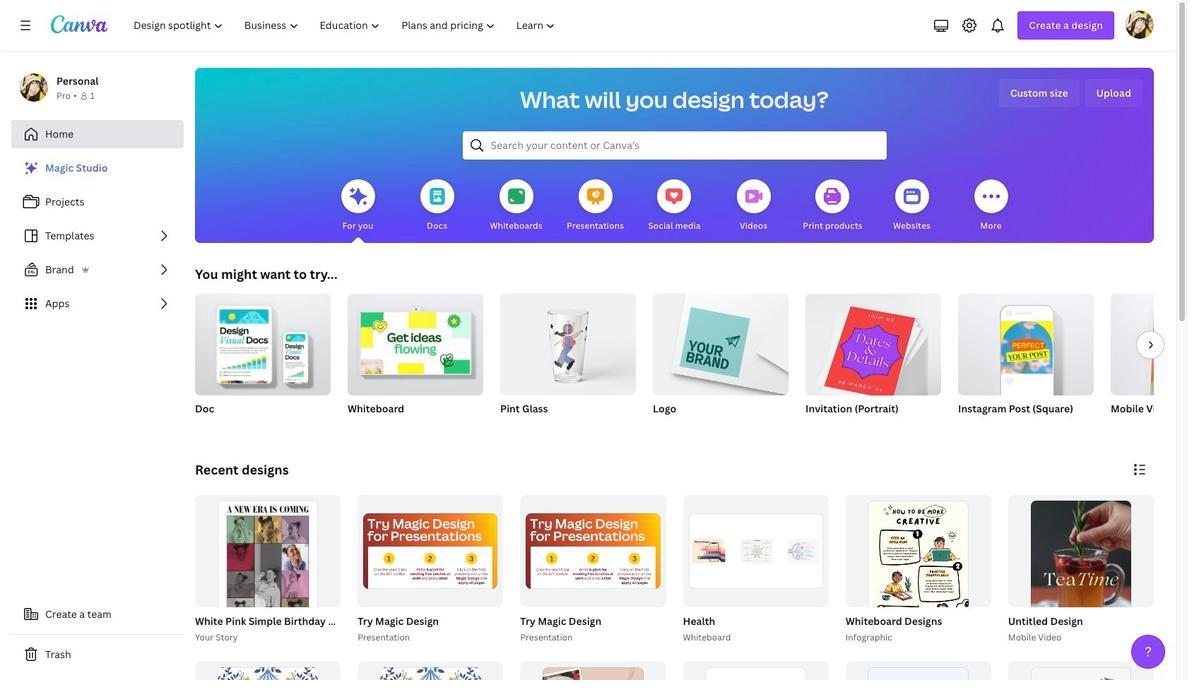 Task type: vqa. For each thing, say whether or not it's contained in the screenshot.
Top Level Navigation ELEMENT
yes



Task type: locate. For each thing, give the bounding box(es) containing it.
list
[[11, 154, 184, 318]]

group
[[195, 288, 331, 434], [195, 288, 331, 396], [653, 288, 789, 434], [653, 288, 789, 396], [806, 288, 942, 434], [806, 288, 942, 400], [959, 288, 1094, 434], [959, 288, 1094, 396], [348, 294, 484, 434], [348, 294, 484, 396], [501, 294, 636, 434], [1111, 294, 1188, 434], [1111, 294, 1188, 396], [192, 496, 483, 681], [195, 496, 341, 681], [355, 496, 504, 645], [358, 496, 504, 608], [518, 496, 666, 645], [521, 496, 666, 608], [680, 496, 829, 645], [683, 496, 829, 608], [843, 496, 992, 681], [846, 496, 992, 681], [1006, 496, 1155, 681], [1009, 496, 1155, 681], [195, 662, 341, 681], [358, 662, 504, 681], [521, 662, 666, 681], [683, 662, 829, 681], [846, 662, 992, 681], [1009, 662, 1155, 681]]

None search field
[[463, 132, 887, 160]]



Task type: describe. For each thing, give the bounding box(es) containing it.
Search search field
[[491, 132, 859, 159]]

top level navigation element
[[124, 11, 568, 40]]

stephanie aranda image
[[1126, 11, 1155, 39]]



